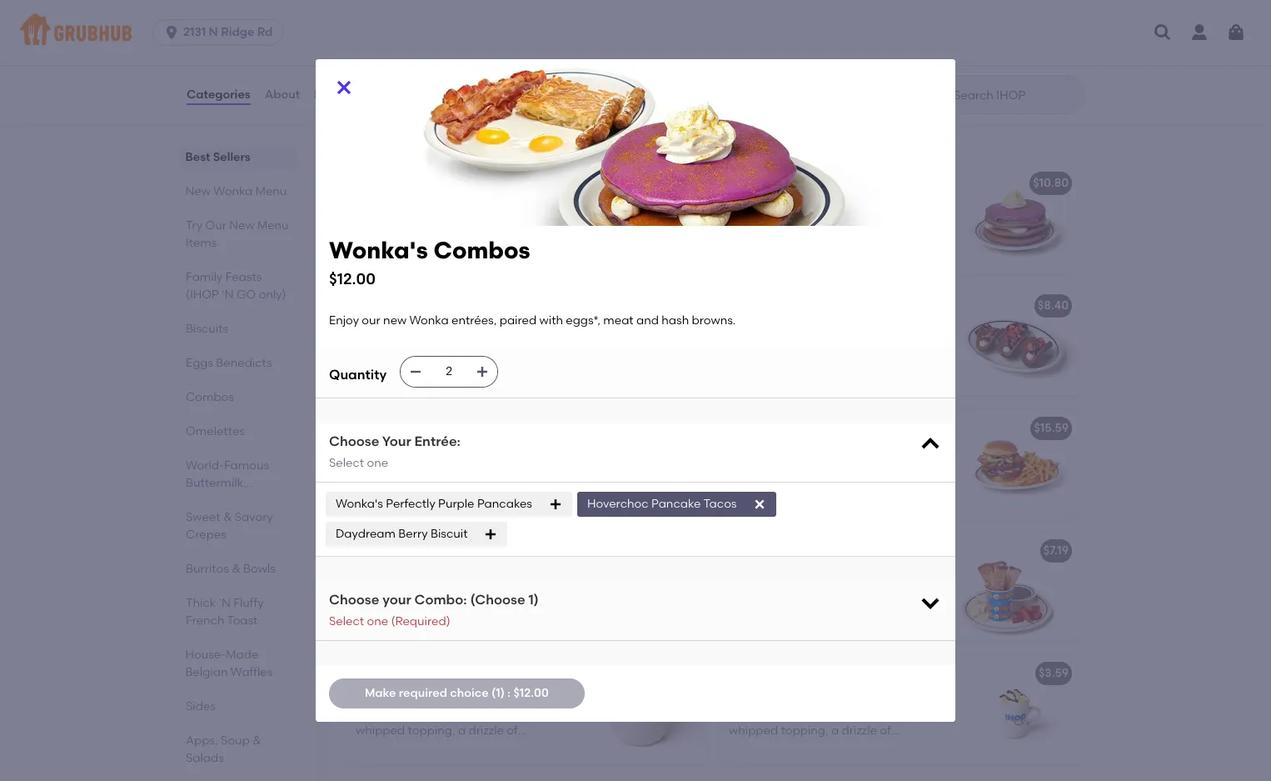 Task type: describe. For each thing, give the bounding box(es) containing it.
1 vertical spatial daydream
[[336, 527, 396, 541]]

burritos & bowls tab
[[186, 560, 290, 578]]

wonka inside tab
[[214, 184, 253, 198]]

main navigation navigation
[[0, 0, 1272, 65]]

go
[[237, 288, 256, 302]]

2131 n ridge rd
[[183, 25, 273, 39]]

1)
[[529, 592, 539, 608]]

topped inside the four purple buttermilk pancakes layered with creamy cheesecake mousse & topped with purple cream cheese icing, whipped topping and gold glitter sugar.
[[787, 234, 829, 248]]

$10.80 for four purple buttermilk pancakes layered with creamy cheesecake mousse & topped with purple cream cheese icing, whipped topping and gold glitter sugar.
[[1034, 176, 1069, 190]]

cheesecake inside warm and flaky buttermilk biscuit split and filled with creamy cheesecake mousse, a mixed berry topping, topped with purple cream cheese icing and powdered sugar.
[[356, 479, 424, 493]]

sugar. inside the four purple buttermilk pancakes layered with creamy cheesecake mousse & topped with purple cream cheese icing, whipped topping and gold glitter sugar.
[[794, 267, 828, 282]]

wonka's perfectly purple pancakes - (short stack) image
[[581, 288, 706, 396]]

choose your combo: (choose 1) select one (required)
[[329, 592, 539, 628]]

banana
[[805, 584, 850, 598]]

2 chocolate from the left
[[965, 666, 1025, 680]]

menu inside tab
[[256, 184, 287, 198]]

and inside 1 wonka's perfectly purple pancake, 1 scrambled egg, 1 bacon strip and 1 sausage link
[[521, 584, 544, 598]]

eggs
[[186, 356, 213, 370]]

best sellers
[[186, 150, 251, 164]]

2 horizontal spatial $12.00
[[657, 176, 692, 190]]

benedicts
[[216, 356, 272, 370]]

0 vertical spatial browns.
[[508, 217, 552, 231]]

magical
[[373, 544, 420, 558]]

select inside choose your entrée: select one
[[329, 456, 364, 470]]

thick 'n fluffy french toast
[[186, 596, 264, 628]]

1 horizontal spatial eggs*,
[[566, 313, 601, 328]]

purple right two
[[381, 322, 418, 336]]

purple right four
[[757, 200, 794, 214]]

best sellers tab
[[186, 148, 290, 166]]

chocolate inside sliced french toast with a side of strawberries, banana and chocolate dipping sauce.
[[878, 584, 935, 598]]

whipped inside two purple buttermilk pancakes layered with creamy cheesecake mousse & topped with purple cream cheese icing, whipped topping and gold glitter sugar.
[[432, 373, 482, 387]]

our inside enjoy our new wonka entrées, paired with eggs*, meat and hash browns.
[[389, 200, 407, 214]]

sellers
[[214, 150, 251, 164]]

reviews
[[314, 87, 361, 102]]

salads
[[186, 751, 224, 765]]

$7.79
[[669, 299, 696, 313]]

hot chocolate flavored with strawberry syrup, topped with whipped topping, a drizzle of chocolate sauce and gold glitter sugar. for scrumdiddlyumptious jr. strawberry hot chocolate image
[[729, 690, 913, 772]]

1 horizontal spatial toast
[[827, 544, 858, 558]]

pancakes for wonka's perfectly purple pancakes
[[478, 497, 533, 511]]

pancakes for wonka's perfectly purple pancakes - (full stack)
[[874, 176, 930, 190]]

+ for $12.00
[[692, 176, 699, 190]]

bacon
[[454, 584, 491, 598]]

- for (full
[[933, 176, 938, 190]]

Input item quantity number field
[[431, 357, 468, 387]]

select inside choose your combo: (choose 1) select one (required)
[[329, 614, 364, 628]]

your
[[383, 592, 411, 608]]

sugar. inside two purple buttermilk pancakes layered with creamy cheesecake mousse & topped with purple cream cheese icing, whipped topping and gold glitter sugar.
[[420, 390, 455, 404]]

of for scrumdiddlyumptious strawberry hot chocolate image
[[507, 724, 518, 738]]

a down make required choice (1) : $12.00
[[458, 724, 466, 738]]

Search IHOP search field
[[953, 88, 1080, 103]]

topping for two purple buttermilk pancakes layered with creamy cheesecake mousse & topped with purple cream cheese icing, whipped topping and gold glitter sugar.
[[485, 373, 529, 387]]

purple for wonka's perfectly purple pancakes
[[438, 497, 475, 511]]

enjoy inside enjoy our new wonka entrées, paired with eggs*, meat and hash browns.
[[356, 200, 386, 214]]

meat inside enjoy our new wonka entrées, paired with eggs*, meat and hash browns.
[[420, 217, 450, 231]]

svg image for hoverchoc pancake tacos
[[754, 498, 767, 511]]

combos inside tab
[[186, 390, 234, 404]]

creamy for four
[[801, 217, 844, 231]]

svg image left input item quantity "number field"
[[409, 365, 423, 379]]

$8.40
[[1038, 299, 1069, 313]]

required
[[399, 686, 448, 700]]

biscuits tab
[[186, 320, 290, 338]]

try
[[186, 218, 203, 233]]

cream for two purple buttermilk pancakes layered with creamy cheesecake mousse & topped with purple cream cheese icing, whipped topping and gold glitter sugar.
[[524, 356, 561, 370]]

wonka's perfectly purple pancakes
[[336, 497, 533, 511]]

house-
[[186, 648, 227, 662]]

1 horizontal spatial new wonka menu
[[343, 126, 500, 147]]

egg,
[[419, 584, 445, 598]]

0 horizontal spatial our
[[362, 313, 381, 328]]

savory
[[235, 510, 273, 524]]

strawberries,
[[729, 584, 802, 598]]

best
[[186, 150, 211, 164]]

jr. for scrumdiddlyumptious
[[858, 666, 872, 680]]

0 vertical spatial french
[[786, 544, 825, 558]]

our
[[205, 218, 227, 233]]

and inside enjoy our new wonka entrées, paired with eggs*, meat and hash browns.
[[453, 217, 475, 231]]

choose for choose your combo: (choose 1)
[[329, 592, 379, 608]]

$7.19 +
[[667, 544, 699, 558]]

gold down the scrumdiddlyumptious jr. strawberry hot chocolate
[[852, 741, 877, 755]]

$11.99
[[358, 53, 390, 67]]

and inside sliced french toast with a side of strawberries, banana and chocolate dipping sauce.
[[853, 584, 875, 598]]

'n inside thick 'n fluffy french toast
[[219, 596, 231, 610]]

glitter inside two purple buttermilk pancakes layered with creamy cheesecake mousse & topped with purple cream cheese icing, whipped topping and gold glitter sugar.
[[384, 390, 417, 404]]

sides
[[186, 699, 216, 713]]

icing, for two
[[399, 373, 430, 387]]

purple inside 1 wonka's perfectly purple pancake, 1 scrambled egg, 1 bacon strip and 1 sausage link
[[465, 567, 501, 581]]

hash inside enjoy our new wonka entrées, paired with eggs*, meat and hash browns.
[[478, 217, 506, 231]]

house-made belgian waffles tab
[[186, 646, 290, 681]]

purple right input item quantity "number field"
[[485, 356, 521, 370]]

thick
[[186, 596, 216, 610]]

scrumdiddlyumptious jr. strawberry hot chocolate
[[729, 666, 1025, 680]]

bowls
[[243, 562, 276, 576]]

1 horizontal spatial $12.00
[[514, 686, 549, 700]]

0 vertical spatial new
[[410, 200, 434, 214]]

topped inside two purple buttermilk pancakes layered with creamy cheesecake mousse & topped with purple cream cheese icing, whipped topping and gold glitter sugar.
[[414, 356, 455, 370]]

rd
[[257, 25, 273, 39]]

fantastical wonka burger image
[[954, 410, 1079, 519]]

eggs benedicts
[[186, 356, 272, 370]]

2131
[[183, 25, 206, 39]]

1 vertical spatial daydream berry biscuit
[[336, 527, 468, 541]]

flavored for scrumdiddlyumptious strawberry hot chocolate image
[[439, 690, 486, 704]]

omelettes tab
[[186, 423, 290, 440]]

dipping
[[729, 601, 773, 615]]

world-
[[186, 458, 224, 473]]

apps,
[[186, 733, 218, 748]]

(required)
[[391, 614, 451, 628]]

warm and flaky buttermilk biscuit split and filled with creamy cheesecake mousse, a mixed berry topping, topped with purple cream cheese icing and powdered sugar.
[[356, 445, 554, 527]]

sides tab
[[186, 698, 290, 715]]

1 right pancake,
[[559, 567, 564, 581]]

1 vertical spatial hash
[[662, 313, 690, 328]]

wonka up input item quantity "number field"
[[410, 313, 449, 328]]

world-famous buttermilk pancakes tab
[[186, 457, 290, 508]]

fantastical wonka burger
[[729, 421, 878, 435]]

fantastical
[[729, 421, 794, 435]]

glitter inside the four purple buttermilk pancakes layered with creamy cheesecake mousse & topped with purple cream cheese icing, whipped topping and gold glitter sugar.
[[757, 267, 791, 282]]

buttermilk
[[186, 476, 244, 490]]

with inside enjoy our new wonka entrées, paired with eggs*, meat and hash browns.
[[356, 217, 380, 231]]

svg image inside 2131 n ridge rd button
[[163, 24, 180, 41]]

combos tab
[[186, 388, 290, 406]]

toast
[[808, 567, 837, 581]]

0 horizontal spatial jr.
[[356, 544, 370, 558]]

burritos
[[186, 562, 229, 576]]

0 vertical spatial daydream berry biscuit
[[356, 421, 491, 435]]

new wonka menu tab
[[186, 183, 290, 200]]

combos for wonka's combos
[[407, 176, 455, 190]]

topped inside warm and flaky buttermilk biscuit split and filled with creamy cheesecake mousse, a mixed berry topping, topped with purple cream cheese icing and powdered sugar.
[[406, 496, 448, 510]]

strawberry for scrumdiddlyumptious jr. strawberry hot chocolate image
[[729, 707, 790, 721]]

$14.39
[[732, 53, 766, 67]]

mousse,
[[427, 479, 473, 493]]

1 wonka's perfectly purple pancake, 1 scrambled egg, 1 bacon strip and 1 sausage link
[[356, 567, 564, 615]]

(1)
[[492, 686, 505, 700]]

(choose
[[470, 592, 526, 608]]

0 vertical spatial biscuit
[[452, 421, 491, 435]]

famous
[[224, 458, 269, 473]]

1 vertical spatial meat
[[604, 313, 634, 328]]

new wonka menu inside tab
[[186, 184, 287, 198]]

house-made belgian waffles
[[186, 648, 273, 679]]

medley
[[481, 544, 522, 558]]

made
[[227, 648, 259, 662]]

one inside choose your combo: (choose 1) select one (required)
[[367, 614, 389, 628]]

& inside world-famous buttermilk pancakes sweet & savory crepes
[[223, 510, 232, 524]]

wonka's perfectly purple pancakes - (full stack)
[[729, 176, 1005, 190]]

2 horizontal spatial new
[[343, 126, 382, 147]]

1 vertical spatial enjoy
[[329, 313, 359, 328]]

1 vertical spatial berry
[[399, 527, 428, 541]]

side
[[877, 567, 900, 581]]

two
[[356, 322, 379, 336]]

icing
[[399, 512, 427, 527]]

apps, soup & salads tab
[[186, 732, 290, 767]]

burritos & bowls
[[186, 562, 276, 576]]

flavored for scrumdiddlyumptious jr. strawberry hot chocolate image
[[813, 690, 859, 704]]

flaky
[[418, 445, 445, 459]]

cream for four purple buttermilk pancakes layered with creamy cheesecake mousse & topped with purple cream cheese icing, whipped topping and gold glitter sugar.
[[898, 234, 935, 248]]

menu inside try our new menu items
[[258, 218, 289, 233]]

1 vertical spatial entrées,
[[452, 313, 497, 328]]

topping, inside warm and flaky buttermilk biscuit split and filled with creamy cheesecake mousse, a mixed berry topping, topped with purple cream cheese icing and powdered sugar.
[[356, 496, 403, 510]]

mousse for four
[[729, 234, 773, 248]]

make
[[365, 686, 396, 700]]

topped down the scrumdiddlyumptious jr. strawberry hot chocolate
[[829, 707, 871, 721]]

scrumdiddlyumptious for scrumdiddlyumptious jr. strawberry hot chocolate
[[729, 666, 855, 680]]

four purple buttermilk pancakes layered with creamy cheesecake mousse & topped with purple cream cheese icing, whipped topping and gold glitter sugar.
[[729, 200, 935, 282]]

entrée:
[[415, 434, 461, 449]]

1 vertical spatial new
[[383, 313, 407, 328]]

0 vertical spatial berry
[[419, 421, 449, 435]]

sugar. inside warm and flaky buttermilk biscuit split and filled with creamy cheesecake mousse, a mixed berry topping, topped with purple cream cheese icing and powdered sugar.
[[515, 512, 550, 527]]

scrumdiddlyumptious strawberry hot chocolate
[[356, 666, 635, 680]]

0 vertical spatial daydream
[[356, 421, 416, 435]]

cheese for two purple buttermilk pancakes layered with creamy cheesecake mousse & topped with purple cream cheese icing, whipped topping and gold glitter sugar.
[[356, 373, 397, 387]]

with inside sliced french toast with a side of strawberries, banana and chocolate dipping sauce.
[[840, 567, 864, 581]]

one inside choose your entrée: select one
[[367, 456, 389, 470]]

categories
[[187, 87, 251, 102]]

+ for $14.39
[[766, 53, 773, 67]]

pancakes for two purple buttermilk pancakes layered with creamy cheesecake mousse & topped with purple cream cheese icing, whipped topping and gold glitter sugar.
[[481, 322, 537, 336]]

buttermilk for two
[[421, 322, 478, 336]]

wonka left "burger"
[[797, 421, 837, 435]]

of for scrumdiddlyumptious jr. strawberry hot chocolate image
[[880, 724, 892, 738]]

daydream berry biscuit image
[[581, 410, 706, 519]]

hoverchoc pancake tacos
[[588, 497, 737, 511]]

berry
[[524, 479, 554, 493]]

wonka's
[[363, 567, 410, 581]]

wonka's for wonka's combos
[[356, 176, 404, 190]]

tacos
[[704, 497, 737, 511]]

cheese inside warm and flaky buttermilk biscuit split and filled with creamy cheesecake mousse, a mixed berry topping, topped with purple cream cheese icing and powdered sugar.
[[356, 512, 397, 527]]

a inside sliced french toast with a side of strawberries, banana and chocolate dipping sauce.
[[866, 567, 874, 581]]

a inside warm and flaky buttermilk biscuit split and filled with creamy cheesecake mousse, a mixed berry topping, topped with purple cream cheese icing and powdered sugar.
[[476, 479, 484, 493]]

:
[[508, 686, 511, 700]]

2131 n ridge rd button
[[153, 19, 290, 46]]

cheese for four purple buttermilk pancakes layered with creamy cheesecake mousse & topped with purple cream cheese icing, whipped topping and gold glitter sugar.
[[729, 250, 770, 265]]

svg image for daydream berry biscuit
[[485, 528, 498, 541]]

scrumdiddlyumptious jr. strawberry hot chocolate image
[[954, 655, 1079, 764]]

creamy for two
[[427, 339, 471, 353]]

thick 'n fluffy french toast tab
[[186, 594, 290, 629]]

french inside sliced french toast with a side of strawberries, banana and chocolate dipping sauce.
[[766, 567, 805, 581]]

whipped inside the four purple buttermilk pancakes layered with creamy cheesecake mousse & topped with purple cream cheese icing, whipped topping and gold glitter sugar.
[[806, 250, 855, 265]]

wonka's perfectly purple pancakes - (full stack) image
[[954, 165, 1079, 274]]

strip
[[494, 584, 519, 598]]

dippers
[[861, 544, 906, 558]]

items
[[186, 236, 217, 250]]

combo:
[[415, 592, 467, 608]]

pancakes for wonka's perfectly purple pancakes - (short stack)
[[501, 299, 557, 313]]



Task type: vqa. For each thing, say whether or not it's contained in the screenshot.
OF
yes



Task type: locate. For each thing, give the bounding box(es) containing it.
wonka
[[386, 126, 447, 147], [214, 184, 253, 198], [436, 200, 476, 214], [410, 313, 449, 328], [797, 421, 837, 435]]

quantity
[[329, 367, 387, 382]]

try our new menu items
[[186, 218, 289, 250]]

0 vertical spatial select
[[329, 456, 364, 470]]

buttermilk inside the four purple buttermilk pancakes layered with creamy cheesecake mousse & topped with purple cream cheese icing, whipped topping and gold glitter sugar.
[[796, 200, 854, 214]]

perfectly for wonka's perfectly purple pancakes - (full stack)
[[781, 176, 832, 190]]

pancakes inside the four purple buttermilk pancakes layered with creamy cheesecake mousse & topped with purple cream cheese icing, whipped topping and gold glitter sugar.
[[857, 200, 913, 214]]

with
[[356, 217, 380, 231], [774, 217, 798, 231], [832, 234, 855, 248], [540, 313, 563, 328], [401, 339, 425, 353], [458, 356, 482, 370], [437, 462, 461, 476], [451, 496, 474, 510], [840, 567, 864, 581], [489, 690, 512, 704], [862, 690, 886, 704], [500, 707, 524, 721], [873, 707, 897, 721]]

new right our at the left of the page
[[229, 218, 255, 233]]

0 horizontal spatial stack)
[[605, 299, 642, 313]]

toast
[[827, 544, 858, 558], [227, 613, 258, 628]]

cheese left the icing
[[356, 512, 397, 527]]

0 vertical spatial one
[[367, 456, 389, 470]]

1 vertical spatial choose
[[329, 592, 379, 608]]

0 vertical spatial $12.00
[[657, 176, 692, 190]]

$14.39 +
[[732, 53, 773, 67]]

icing, inside the four purple buttermilk pancakes layered with creamy cheesecake mousse & topped with purple cream cheese icing, whipped topping and gold glitter sugar.
[[773, 250, 803, 265]]

enjoy our new wonka entrées, paired with eggs*, meat and hash browns. down wonka's perfectly purple pancakes - (short stack) on the top of page
[[329, 313, 736, 328]]

cheesecake down wonka's perfectly purple pancakes - (short stack) on the top of page
[[473, 339, 542, 353]]

eggs benedicts tab
[[186, 354, 290, 372]]

+ for $7.19
[[692, 544, 699, 558]]

0 vertical spatial enjoy our new wonka entrées, paired with eggs*, meat and hash browns.
[[356, 200, 564, 231]]

0 horizontal spatial $12.00
[[329, 269, 376, 288]]

breakfast
[[423, 544, 478, 558]]

1 choose from the top
[[329, 434, 379, 449]]

perfectly for wonka's perfectly purple pancakes
[[386, 497, 436, 511]]

1 strawberry from the left
[[356, 707, 416, 721]]

1 right 1)
[[547, 584, 551, 598]]

wonka's for wonka's perfectly purple pancakes - (full stack)
[[729, 176, 778, 190]]

1 horizontal spatial scrumdiddlyumptious
[[729, 666, 855, 680]]

0 horizontal spatial sauce
[[416, 741, 450, 755]]

combos up wonka's combos $12.00
[[407, 176, 455, 190]]

pancakes left (short
[[501, 299, 557, 313]]

2 $7.19 from the left
[[1044, 544, 1069, 558]]

0 horizontal spatial mousse
[[356, 356, 399, 370]]

cheesecake down wonka's perfectly purple pancakes - (full stack)
[[847, 217, 915, 231]]

drizzle for scrumdiddlyumptious jr. strawberry hot chocolate image
[[842, 724, 878, 738]]

purple down mixed
[[477, 496, 514, 510]]

berry
[[419, 421, 449, 435], [399, 527, 428, 541]]

$10.80
[[1034, 176, 1069, 190], [660, 421, 696, 435]]

0 horizontal spatial meat
[[420, 217, 450, 231]]

purple down mousse,
[[438, 497, 475, 511]]

pancakes left (full
[[874, 176, 930, 190]]

topping, for scrumdiddlyumptious strawberry hot chocolate image
[[408, 724, 456, 738]]

wonka's for wonka's combos $12.00
[[329, 236, 428, 264]]

reviews button
[[313, 65, 362, 125]]

0 vertical spatial toast
[[827, 544, 858, 558]]

stack) for wonka's perfectly purple pancakes - (full stack)
[[968, 176, 1005, 190]]

hoverchoc
[[588, 497, 649, 511]]

sausage
[[356, 601, 404, 615]]

syrup, down required
[[419, 707, 453, 721]]

2 vertical spatial cheesecake
[[356, 479, 424, 493]]

1 vertical spatial icing,
[[399, 373, 430, 387]]

topped
[[787, 234, 829, 248], [414, 356, 455, 370], [406, 496, 448, 510], [456, 707, 497, 721], [829, 707, 871, 721]]

family feasts (ihop 'n go only)
[[186, 270, 286, 302]]

one down 'your'
[[367, 614, 389, 628]]

gold down quantity at the top of page
[[356, 390, 381, 404]]

perfectly for wonka's perfectly purple pancakes - (short stack)
[[407, 299, 458, 313]]

1 horizontal spatial our
[[389, 200, 407, 214]]

1 vertical spatial combos
[[434, 236, 531, 264]]

1 horizontal spatial $10.80
[[1034, 176, 1069, 190]]

cream down wonka's perfectly purple pancakes - (short stack) on the top of page
[[524, 356, 561, 370]]

0 vertical spatial cream
[[898, 234, 935, 248]]

willy's jr. french toast dippers image
[[954, 533, 1079, 641]]

mousse inside the four purple buttermilk pancakes layered with creamy cheesecake mousse & topped with purple cream cheese icing, whipped topping and gold glitter sugar.
[[729, 234, 773, 248]]

gold
[[729, 267, 755, 282], [356, 390, 381, 404], [478, 741, 504, 755], [852, 741, 877, 755]]

$15.59
[[1035, 421, 1069, 435]]

pancakes
[[857, 200, 913, 214], [481, 322, 537, 336]]

creamy inside the four purple buttermilk pancakes layered with creamy cheesecake mousse & topped with purple cream cheese icing, whipped topping and gold glitter sugar.
[[801, 217, 844, 231]]

0 horizontal spatial new
[[186, 184, 211, 198]]

our up quantity at the top of page
[[362, 313, 381, 328]]

layered for four
[[729, 217, 772, 231]]

1 left wonka's
[[356, 567, 360, 581]]

family feasts (ihop 'n go only) tab
[[186, 268, 290, 303]]

(short
[[567, 299, 602, 313]]

new
[[410, 200, 434, 214], [383, 313, 407, 328]]

svg image for wonka's perfectly purple pancakes
[[549, 498, 563, 511]]

1 syrup, from the left
[[419, 707, 453, 721]]

combos up wonka's perfectly purple pancakes - (short stack) on the top of page
[[434, 236, 531, 264]]

2 flavored from the left
[[813, 690, 859, 704]]

link
[[407, 601, 426, 615]]

pancakes for four purple buttermilk pancakes layered with creamy cheesecake mousse & topped with purple cream cheese icing, whipped topping and gold glitter sugar.
[[857, 200, 913, 214]]

1 horizontal spatial hot chocolate flavored with strawberry syrup, topped with whipped topping, a drizzle of chocolate sauce and gold glitter sugar.
[[729, 690, 913, 772]]

french inside thick 'n fluffy french toast
[[186, 613, 225, 628]]

buttermilk inside two purple buttermilk pancakes layered with creamy cheesecake mousse & topped with purple cream cheese icing, whipped topping and gold glitter sugar.
[[421, 322, 478, 336]]

0 vertical spatial cheese
[[729, 250, 770, 265]]

0 vertical spatial mousse
[[729, 234, 773, 248]]

sauce
[[416, 741, 450, 755], [790, 741, 824, 755]]

sauce for scrumdiddlyumptious jr. strawberry hot chocolate image
[[790, 741, 824, 755]]

pancakes down wonka's perfectly purple pancakes - (full stack)
[[857, 200, 913, 214]]

pancake,
[[504, 567, 557, 581]]

wonka down sellers
[[214, 184, 253, 198]]

perfectly up the icing
[[386, 497, 436, 511]]

1 horizontal spatial icing,
[[773, 250, 803, 265]]

0 vertical spatial eggs*,
[[382, 217, 417, 231]]

1 vertical spatial stack)
[[605, 299, 642, 313]]

about button
[[264, 65, 301, 125]]

a
[[476, 479, 484, 493], [866, 567, 874, 581], [458, 724, 466, 738], [832, 724, 839, 738]]

0 vertical spatial +
[[766, 53, 773, 67]]

1 vertical spatial mousse
[[356, 356, 399, 370]]

creamy inside two purple buttermilk pancakes layered with creamy cheesecake mousse & topped with purple cream cheese icing, whipped topping and gold glitter sugar.
[[427, 339, 471, 353]]

1 vertical spatial browns.
[[692, 313, 736, 328]]

purple down wonka's perfectly purple pancakes - (full stack)
[[858, 234, 895, 248]]

1 $7.19 from the left
[[667, 544, 692, 558]]

apps, soup & salads
[[186, 733, 261, 765]]

topping inside two purple buttermilk pancakes layered with creamy cheesecake mousse & topped with purple cream cheese icing, whipped topping and gold glitter sugar.
[[485, 373, 529, 387]]

sugar.
[[794, 267, 828, 282], [420, 390, 455, 404], [515, 512, 550, 527], [356, 758, 390, 772], [729, 758, 764, 772]]

0 vertical spatial pancakes
[[857, 200, 913, 214]]

0 horizontal spatial of
[[507, 724, 518, 738]]

and inside the four purple buttermilk pancakes layered with creamy cheesecake mousse & topped with purple cream cheese icing, whipped topping and gold glitter sugar.
[[905, 250, 928, 265]]

one
[[367, 456, 389, 470], [367, 614, 389, 628]]

purple for wonka's perfectly purple pancakes - (full stack)
[[834, 176, 871, 190]]

'n left go
[[222, 288, 234, 302]]

willy's jr. french toast dippers
[[729, 544, 906, 558]]

buttermilk down wonka's perfectly purple pancakes - (full stack)
[[796, 200, 854, 214]]

2 drizzle from the left
[[842, 724, 878, 738]]

feasts
[[226, 270, 262, 284]]

0 vertical spatial $10.80
[[1034, 176, 1069, 190]]

1 flavored from the left
[[439, 690, 486, 704]]

1 horizontal spatial new
[[229, 218, 255, 233]]

1 horizontal spatial browns.
[[692, 313, 736, 328]]

of down :
[[507, 724, 518, 738]]

1 horizontal spatial strawberry
[[729, 707, 790, 721]]

ridge
[[221, 25, 254, 39]]

& inside two purple buttermilk pancakes layered with creamy cheesecake mousse & topped with purple cream cheese icing, whipped topping and gold glitter sugar.
[[402, 356, 411, 370]]

eggs*, down wonka's combos
[[382, 217, 417, 231]]

pancakes inside world-famous buttermilk pancakes sweet & savory crepes
[[186, 493, 241, 508]]

cheesecake for two purple buttermilk pancakes layered with creamy cheesecake mousse & topped with purple cream cheese icing, whipped topping and gold glitter sugar.
[[473, 339, 542, 353]]

mousse for two
[[356, 356, 399, 370]]

flavored down the scrumdiddlyumptious jr. strawberry hot chocolate
[[813, 690, 859, 704]]

stack) for wonka's perfectly purple pancakes - (short stack)
[[605, 299, 642, 313]]

1 vertical spatial french
[[766, 567, 805, 581]]

cheese down two
[[356, 373, 397, 387]]

1 chocolate from the left
[[574, 666, 635, 680]]

1 vertical spatial 'n
[[219, 596, 231, 610]]

french up strawberries,
[[766, 567, 805, 581]]

burger
[[840, 421, 878, 435]]

try our new menu items tab
[[186, 217, 290, 252]]

0 vertical spatial new
[[343, 126, 382, 147]]

daydream berry biscuit up 'magical'
[[336, 527, 468, 541]]

berry down the icing
[[399, 527, 428, 541]]

$12.00 +
[[657, 176, 699, 190]]

0 vertical spatial entrées,
[[478, 200, 524, 214]]

wonka's
[[356, 176, 404, 190], [729, 176, 778, 190], [329, 236, 428, 264], [356, 299, 404, 313], [336, 497, 383, 511]]

2 strawberry from the left
[[729, 707, 790, 721]]

and inside two purple buttermilk pancakes layered with creamy cheesecake mousse & topped with purple cream cheese icing, whipped topping and gold glitter sugar.
[[532, 373, 554, 387]]

toast up toast
[[827, 544, 858, 558]]

menu
[[452, 126, 500, 147], [256, 184, 287, 198], [258, 218, 289, 233]]

fluffy
[[234, 596, 264, 610]]

buttermilk up input item quantity "number field"
[[421, 322, 478, 336]]

layered inside two purple buttermilk pancakes layered with creamy cheesecake mousse & topped with purple cream cheese icing, whipped topping and gold glitter sugar.
[[356, 339, 398, 353]]

wonka inside enjoy our new wonka entrées, paired with eggs*, meat and hash browns.
[[436, 200, 476, 214]]

2 strawberry from the left
[[875, 666, 939, 680]]

toast inside thick 'n fluffy french toast
[[227, 613, 258, 628]]

strawberry
[[356, 707, 416, 721], [729, 707, 790, 721]]

pancakes inside two purple buttermilk pancakes layered with creamy cheesecake mousse & topped with purple cream cheese icing, whipped topping and gold glitter sugar.
[[481, 322, 537, 336]]

gold down (1)
[[478, 741, 504, 755]]

omelettes
[[186, 424, 245, 438]]

creamy inside warm and flaky buttermilk biscuit split and filled with creamy cheesecake mousse, a mixed berry topping, topped with purple cream cheese icing and powdered sugar.
[[464, 462, 507, 476]]

of right side
[[903, 567, 914, 581]]

topping,
[[356, 496, 403, 510], [408, 724, 456, 738], [781, 724, 829, 738]]

berry up flaky
[[419, 421, 449, 435]]

whipped
[[806, 250, 855, 265], [432, 373, 482, 387], [356, 724, 405, 738], [729, 724, 779, 738]]

cream inside the four purple buttermilk pancakes layered with creamy cheesecake mousse & topped with purple cream cheese icing, whipped topping and gold glitter sugar.
[[898, 234, 935, 248]]

0 vertical spatial stack)
[[968, 176, 1005, 190]]

wonka's for wonka's perfectly purple pancakes
[[336, 497, 383, 511]]

buttermilk inside warm and flaky buttermilk biscuit split and filled with creamy cheesecake mousse, a mixed berry topping, topped with purple cream cheese icing and powdered sugar.
[[448, 445, 506, 459]]

willy's
[[729, 544, 766, 558]]

a down the scrumdiddlyumptious jr. strawberry hot chocolate
[[832, 724, 839, 738]]

browns.
[[508, 217, 552, 231], [692, 313, 736, 328]]

2 choose from the top
[[329, 592, 379, 608]]

new inside try our new menu items
[[229, 218, 255, 233]]

1 horizontal spatial topping,
[[408, 724, 456, 738]]

scrumdiddlyumptious up required
[[356, 666, 482, 680]]

1 horizontal spatial new
[[410, 200, 434, 214]]

0 vertical spatial topping
[[858, 250, 903, 265]]

0 horizontal spatial -
[[560, 299, 565, 313]]

1 right the 'egg,'
[[447, 584, 452, 598]]

entrées,
[[478, 200, 524, 214], [452, 313, 497, 328]]

icing, inside two purple buttermilk pancakes layered with creamy cheesecake mousse & topped with purple cream cheese icing, whipped topping and gold glitter sugar.
[[399, 373, 430, 387]]

$10.80 for warm and flaky buttermilk biscuit split and filled with creamy cheesecake mousse, a mixed berry topping, topped with purple cream cheese icing and powdered sugar.
[[660, 421, 696, 435]]

0 vertical spatial menu
[[452, 126, 500, 147]]

pancakes down wonka's perfectly purple pancakes - (short stack) on the top of page
[[481, 322, 537, 336]]

two purple buttermilk pancakes layered with creamy cheesecake mousse & topped with purple cream cheese icing, whipped topping and gold glitter sugar.
[[356, 322, 561, 404]]

svg image
[[1154, 23, 1174, 43], [1227, 23, 1247, 43], [163, 24, 180, 41], [334, 78, 354, 98], [476, 365, 489, 379], [919, 433, 943, 456], [919, 591, 943, 614]]

hash down $7.79
[[662, 313, 690, 328]]

1 strawberry from the left
[[485, 666, 548, 680]]

topping down wonka's perfectly purple pancakes - (full stack)
[[858, 250, 903, 265]]

topped down choice at left bottom
[[456, 707, 497, 721]]

stack) right (short
[[605, 299, 642, 313]]

$7.19 for $7.19
[[1044, 544, 1069, 558]]

1 horizontal spatial -
[[933, 176, 938, 190]]

1 vertical spatial new
[[186, 184, 211, 198]]

soup
[[221, 733, 250, 748]]

choose down wonka's
[[329, 592, 379, 608]]

sweet
[[186, 510, 220, 524]]

- left (full
[[933, 176, 938, 190]]

svg image right tacos
[[754, 498, 767, 511]]

jr. magical breakfast medley image
[[581, 533, 706, 641]]

choose inside choose your combo: (choose 1) select one (required)
[[329, 592, 379, 608]]

new right two
[[383, 313, 407, 328]]

$12.00 inside wonka's combos $12.00
[[329, 269, 376, 288]]

topping inside the four purple buttermilk pancakes layered with creamy cheesecake mousse & topped with purple cream cheese icing, whipped topping and gold glitter sugar.
[[858, 250, 903, 265]]

daydream
[[356, 421, 416, 435], [336, 527, 396, 541]]

topped right quantity at the top of page
[[414, 356, 455, 370]]

mixed
[[487, 479, 521, 493]]

0 horizontal spatial topping
[[485, 373, 529, 387]]

1 vertical spatial biscuit
[[431, 527, 468, 541]]

scrumdiddlyumptious down "sauce." at the right bottom of page
[[729, 666, 855, 680]]

mousse down four
[[729, 234, 773, 248]]

daydream berry biscuit up flaky
[[356, 421, 491, 435]]

wonka's for wonka's perfectly purple pancakes - (short stack)
[[356, 299, 404, 313]]

1 horizontal spatial of
[[880, 724, 892, 738]]

cream inside warm and flaky buttermilk biscuit split and filled with creamy cheesecake mousse, a mixed berry topping, topped with purple cream cheese icing and powdered sugar.
[[516, 496, 554, 510]]

enjoy up quantity at the top of page
[[329, 313, 359, 328]]

2 vertical spatial french
[[186, 613, 225, 628]]

2 syrup, from the left
[[793, 707, 826, 721]]

warm
[[356, 445, 390, 459]]

$8.40 button
[[719, 288, 1079, 396]]

flavored
[[439, 690, 486, 704], [813, 690, 859, 704]]

2 sauce from the left
[[790, 741, 824, 755]]

choose inside choose your entrée: select one
[[329, 434, 379, 449]]

2 vertical spatial buttermilk
[[448, 445, 506, 459]]

& inside the four purple buttermilk pancakes layered with creamy cheesecake mousse & topped with purple cream cheese icing, whipped topping and gold glitter sugar.
[[776, 234, 784, 248]]

0 horizontal spatial syrup,
[[419, 707, 453, 721]]

scrumdiddlyumptious strawberry hot chocolate image
[[581, 655, 706, 764]]

topped up the icing
[[406, 496, 448, 510]]

paired inside enjoy our new wonka entrées, paired with eggs*, meat and hash browns.
[[526, 200, 564, 214]]

1 horizontal spatial drizzle
[[842, 724, 878, 738]]

n
[[209, 25, 218, 39]]

new
[[343, 126, 382, 147], [186, 184, 211, 198], [229, 218, 255, 233]]

cheese inside two purple buttermilk pancakes layered with creamy cheesecake mousse & topped with purple cream cheese icing, whipped topping and gold glitter sugar.
[[356, 373, 397, 387]]

1 horizontal spatial syrup,
[[793, 707, 826, 721]]

topping, for scrumdiddlyumptious jr. strawberry hot chocolate image
[[781, 724, 829, 738]]

2 scrumdiddlyumptious from the left
[[729, 666, 855, 680]]

$7.19 for $7.19 +
[[667, 544, 692, 558]]

- for (short
[[560, 299, 565, 313]]

0 horizontal spatial new wonka menu
[[186, 184, 287, 198]]

1 vertical spatial pancakes
[[481, 322, 537, 336]]

icing, for four
[[773, 250, 803, 265]]

mousse down two
[[356, 356, 399, 370]]

svg image
[[409, 365, 423, 379], [549, 498, 563, 511], [754, 498, 767, 511], [485, 528, 498, 541]]

wonka's combos image
[[581, 165, 706, 274]]

new wonka menu down the best sellers tab
[[186, 184, 287, 198]]

0 vertical spatial icing,
[[773, 250, 803, 265]]

syrup, for scrumdiddlyumptious jr. strawberry hot chocolate image
[[793, 707, 826, 721]]

syrup, for scrumdiddlyumptious strawberry hot chocolate image
[[419, 707, 453, 721]]

1 horizontal spatial topping
[[858, 250, 903, 265]]

select down scrambled
[[329, 614, 364, 628]]

world-famous buttermilk pancakes sweet & savory crepes
[[186, 458, 273, 542]]

buttermilk up mousse,
[[448, 445, 506, 459]]

0 vertical spatial layered
[[729, 217, 772, 231]]

strawberry
[[485, 666, 548, 680], [875, 666, 939, 680]]

strawberry for scrumdiddlyumptious strawberry hot chocolate image
[[356, 707, 416, 721]]

one down your
[[367, 456, 389, 470]]

creamy
[[801, 217, 844, 231], [427, 339, 471, 353], [464, 462, 507, 476]]

0 horizontal spatial chocolate
[[574, 666, 635, 680]]

svg image down the berry
[[549, 498, 563, 511]]

filled
[[407, 462, 434, 476]]

french up toast
[[786, 544, 825, 558]]

hash up wonka's combos $12.00
[[478, 217, 506, 231]]

0 horizontal spatial toast
[[227, 613, 258, 628]]

2 horizontal spatial topping,
[[781, 724, 829, 738]]

daydream up warm
[[356, 421, 416, 435]]

1 one from the top
[[367, 456, 389, 470]]

sauce for scrumdiddlyumptious strawberry hot chocolate image
[[416, 741, 450, 755]]

0 vertical spatial -
[[933, 176, 938, 190]]

2 horizontal spatial jr.
[[858, 666, 872, 680]]

perfectly up the four purple buttermilk pancakes layered with creamy cheesecake mousse & topped with purple cream cheese icing, whipped topping and gold glitter sugar.
[[781, 176, 832, 190]]

choose for choose your entrée:
[[329, 434, 379, 449]]

1 vertical spatial enjoy our new wonka entrées, paired with eggs*, meat and hash browns.
[[329, 313, 736, 328]]

0 horizontal spatial eggs*,
[[382, 217, 417, 231]]

drizzle down (1)
[[469, 724, 504, 738]]

cheesecake for four purple buttermilk pancakes layered with creamy cheesecake mousse & topped with purple cream cheese icing, whipped topping and gold glitter sugar.
[[847, 217, 915, 231]]

new inside tab
[[186, 184, 211, 198]]

a left mixed
[[476, 479, 484, 493]]

flavored left (1)
[[439, 690, 486, 704]]

of down the scrumdiddlyumptious jr. strawberry hot chocolate
[[880, 724, 892, 738]]

1 vertical spatial one
[[367, 614, 389, 628]]

1 vertical spatial layered
[[356, 339, 398, 353]]

wonka up wonka's combos
[[386, 126, 447, 147]]

2 vertical spatial $12.00
[[514, 686, 549, 700]]

wonka's combos $12.00
[[329, 236, 531, 288]]

sliced
[[729, 567, 764, 581]]

cream inside two purple buttermilk pancakes layered with creamy cheesecake mousse & topped with purple cream cheese icing, whipped topping and gold glitter sugar.
[[524, 356, 561, 370]]

1 horizontal spatial jr.
[[768, 544, 783, 558]]

perfectly down wonka's combos $12.00
[[407, 299, 458, 313]]

cheesecake inside the four purple buttermilk pancakes layered with creamy cheesecake mousse & topped with purple cream cheese icing, whipped topping and gold glitter sugar.
[[847, 217, 915, 231]]

0 vertical spatial paired
[[526, 200, 564, 214]]

1 sauce from the left
[[416, 741, 450, 755]]

'n inside family feasts (ihop 'n go only)
[[222, 288, 234, 302]]

gold inside two purple buttermilk pancakes layered with creamy cheesecake mousse & topped with purple cream cheese icing, whipped topping and gold glitter sugar.
[[356, 390, 381, 404]]

topping for four purple buttermilk pancakes layered with creamy cheesecake mousse & topped with purple cream cheese icing, whipped topping and gold glitter sugar.
[[858, 250, 903, 265]]

biscuit up the breakfast
[[431, 527, 468, 541]]

scrambled
[[356, 584, 417, 598]]

gold inside the four purple buttermilk pancakes layered with creamy cheesecake mousse & topped with purple cream cheese icing, whipped topping and gold glitter sugar.
[[729, 267, 755, 282]]

scrumdiddlyumptious
[[356, 666, 482, 680], [729, 666, 855, 680]]

0 vertical spatial creamy
[[801, 217, 844, 231]]

0 vertical spatial combos
[[407, 176, 455, 190]]

+
[[766, 53, 773, 67], [692, 176, 699, 190], [692, 544, 699, 558]]

topped down wonka's perfectly purple pancakes - (full stack)
[[787, 234, 829, 248]]

0 horizontal spatial hot chocolate flavored with strawberry syrup, topped with whipped topping, a drizzle of chocolate sauce and gold glitter sugar.
[[356, 690, 540, 772]]

powdered
[[455, 512, 512, 527]]

purple up the four purple buttermilk pancakes layered with creamy cheesecake mousse & topped with purple cream cheese icing, whipped topping and gold glitter sugar.
[[834, 176, 871, 190]]

1 select from the top
[[329, 456, 364, 470]]

perfectly inside 1 wonka's perfectly purple pancake, 1 scrambled egg, 1 bacon strip and 1 sausage link
[[413, 567, 462, 581]]

gold down four
[[729, 267, 755, 282]]

purple up two purple buttermilk pancakes layered with creamy cheesecake mousse & topped with purple cream cheese icing, whipped topping and gold glitter sugar.
[[461, 299, 498, 313]]

svg image down powdered
[[485, 528, 498, 541]]

0 horizontal spatial $10.80
[[660, 421, 696, 435]]

1 vertical spatial paired
[[500, 313, 537, 328]]

entrées, inside enjoy our new wonka entrées, paired with eggs*, meat and hash browns.
[[478, 200, 524, 214]]

mousse inside two purple buttermilk pancakes layered with creamy cheesecake mousse & topped with purple cream cheese icing, whipped topping and gold glitter sugar.
[[356, 356, 399, 370]]

1 hot chocolate flavored with strawberry syrup, topped with whipped topping, a drizzle of chocolate sauce and gold glitter sugar. from the left
[[356, 690, 540, 772]]

& inside apps, soup & salads
[[253, 733, 261, 748]]

1 scrumdiddlyumptious from the left
[[356, 666, 482, 680]]

hoverchoc pancake tacos image
[[954, 288, 1079, 396]]

1 horizontal spatial strawberry
[[875, 666, 939, 680]]

eggs*, down (short
[[566, 313, 601, 328]]

0 horizontal spatial pancakes
[[481, 322, 537, 336]]

1 vertical spatial +
[[692, 176, 699, 190]]

select left the filled
[[329, 456, 364, 470]]

cheesecake inside two purple buttermilk pancakes layered with creamy cheesecake mousse & topped with purple cream cheese icing, whipped topping and gold glitter sugar.
[[473, 339, 542, 353]]

0 horizontal spatial strawberry
[[485, 666, 548, 680]]

$11.99 button
[[346, 0, 706, 88]]

daydream up 'magical'
[[336, 527, 396, 541]]

layered for two
[[356, 339, 398, 353]]

0 horizontal spatial icing,
[[399, 373, 430, 387]]

and
[[453, 217, 475, 231], [905, 250, 928, 265], [637, 313, 659, 328], [532, 373, 554, 387], [393, 445, 416, 459], [382, 462, 404, 476], [429, 512, 452, 527], [521, 584, 544, 598], [853, 584, 875, 598], [453, 741, 476, 755], [827, 741, 849, 755]]

2 vertical spatial cream
[[516, 496, 554, 510]]

cream down wonka's perfectly purple pancakes - (full stack)
[[898, 234, 935, 248]]

new down wonka's combos
[[410, 200, 434, 214]]

combos inside wonka's combos $12.00
[[434, 236, 531, 264]]

2 horizontal spatial cheesecake
[[847, 217, 915, 231]]

jr. for willy's
[[768, 544, 783, 558]]

scrumdiddlyumptious for scrumdiddlyumptious strawberry hot chocolate
[[356, 666, 482, 680]]

enjoy our new wonka entrées, paired with eggs*, meat and hash browns.
[[356, 200, 564, 231], [329, 313, 736, 328]]

0 horizontal spatial layered
[[356, 339, 398, 353]]

cream down the berry
[[516, 496, 554, 510]]

layered down two
[[356, 339, 398, 353]]

combos for wonka's combos $12.00
[[434, 236, 531, 264]]

buttermilk for four
[[796, 200, 854, 214]]

purple inside warm and flaky buttermilk biscuit split and filled with creamy cheesecake mousse, a mixed berry topping, topped with purple cream cheese icing and powdered sugar.
[[477, 496, 514, 510]]

layered down four
[[729, 217, 772, 231]]

syrup, down the scrumdiddlyumptious jr. strawberry hot chocolate
[[793, 707, 826, 721]]

stack) right (full
[[968, 176, 1005, 190]]

creamy up input item quantity "number field"
[[427, 339, 471, 353]]

enjoy our new wonka entrées, paired with eggs*, meat and hash browns. up wonka's combos $12.00
[[356, 200, 564, 231]]

creamy up mixed
[[464, 462, 507, 476]]

1 vertical spatial $10.80
[[660, 421, 696, 435]]

hot chocolate flavored with strawberry syrup, topped with whipped topping, a drizzle of chocolate sauce and gold glitter sugar. for scrumdiddlyumptious strawberry hot chocolate image
[[356, 690, 540, 772]]

1 vertical spatial new wonka menu
[[186, 184, 287, 198]]

new down best
[[186, 184, 211, 198]]

cheese inside the four purple buttermilk pancakes layered with creamy cheesecake mousse & topped with purple cream cheese icing, whipped topping and gold glitter sugar.
[[729, 250, 770, 265]]

new wonka menu up wonka's combos
[[343, 126, 500, 147]]

0 horizontal spatial flavored
[[439, 690, 486, 704]]

drizzle for scrumdiddlyumptious strawberry hot chocolate image
[[469, 724, 504, 738]]

2 hot chocolate flavored with strawberry syrup, topped with whipped topping, a drizzle of chocolate sauce and gold glitter sugar. from the left
[[729, 690, 913, 772]]

purple for wonka's perfectly purple pancakes - (short stack)
[[461, 299, 498, 313]]

choose your entrée: select one
[[329, 434, 461, 470]]

of inside sliced french toast with a side of strawberries, banana and chocolate dipping sauce.
[[903, 567, 914, 581]]

(full
[[941, 176, 965, 190]]

2 one from the top
[[367, 614, 389, 628]]

wonka's combos
[[356, 176, 455, 190]]

wonka's inside wonka's combos $12.00
[[329, 236, 428, 264]]

layered inside the four purple buttermilk pancakes layered with creamy cheesecake mousse & topped with purple cream cheese icing, whipped topping and gold glitter sugar.
[[729, 217, 772, 231]]

sweet & savory crepes tab
[[186, 508, 290, 543]]

2 select from the top
[[329, 614, 364, 628]]

1 horizontal spatial stack)
[[968, 176, 1005, 190]]

our down wonka's combos
[[389, 200, 407, 214]]

1 drizzle from the left
[[469, 724, 504, 738]]

chocolate
[[878, 584, 935, 598], [379, 690, 437, 704], [753, 690, 810, 704], [356, 741, 413, 755], [729, 741, 787, 755]]



